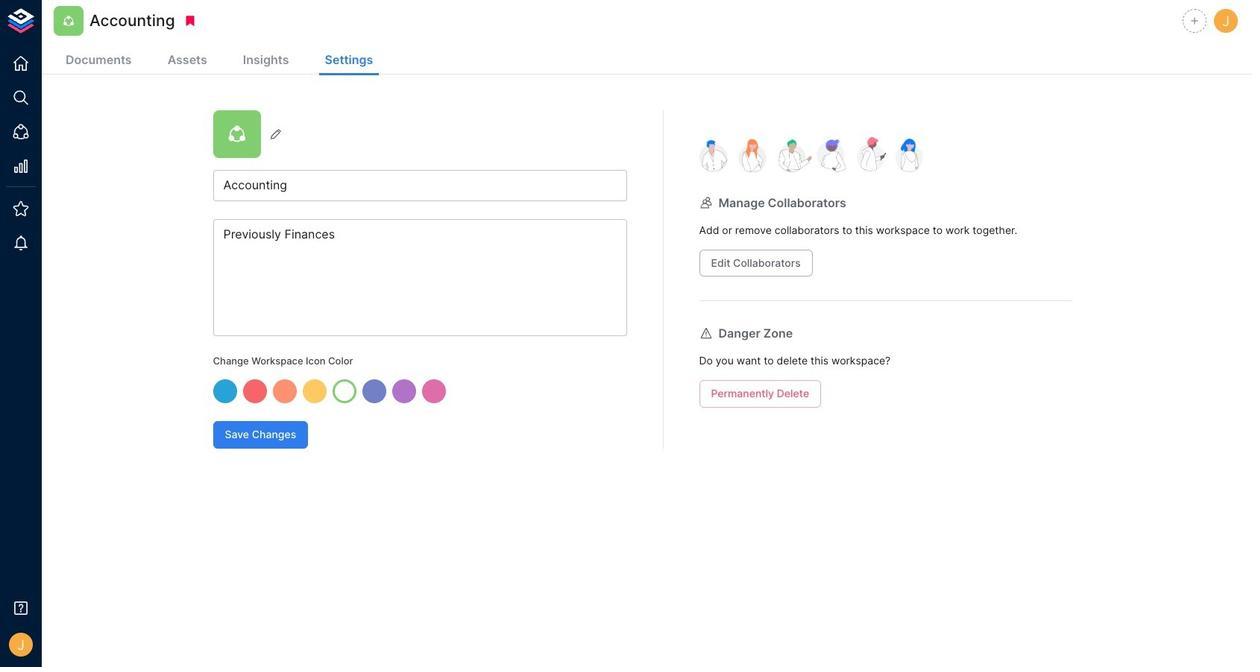 Task type: describe. For each thing, give the bounding box(es) containing it.
Workspace notes are visible to all members and guests. text field
[[213, 219, 627, 336]]



Task type: vqa. For each thing, say whether or not it's contained in the screenshot.
Workspace Name text box
yes



Task type: locate. For each thing, give the bounding box(es) containing it.
Workspace Name text field
[[213, 170, 627, 201]]

remove bookmark image
[[183, 14, 197, 28]]



